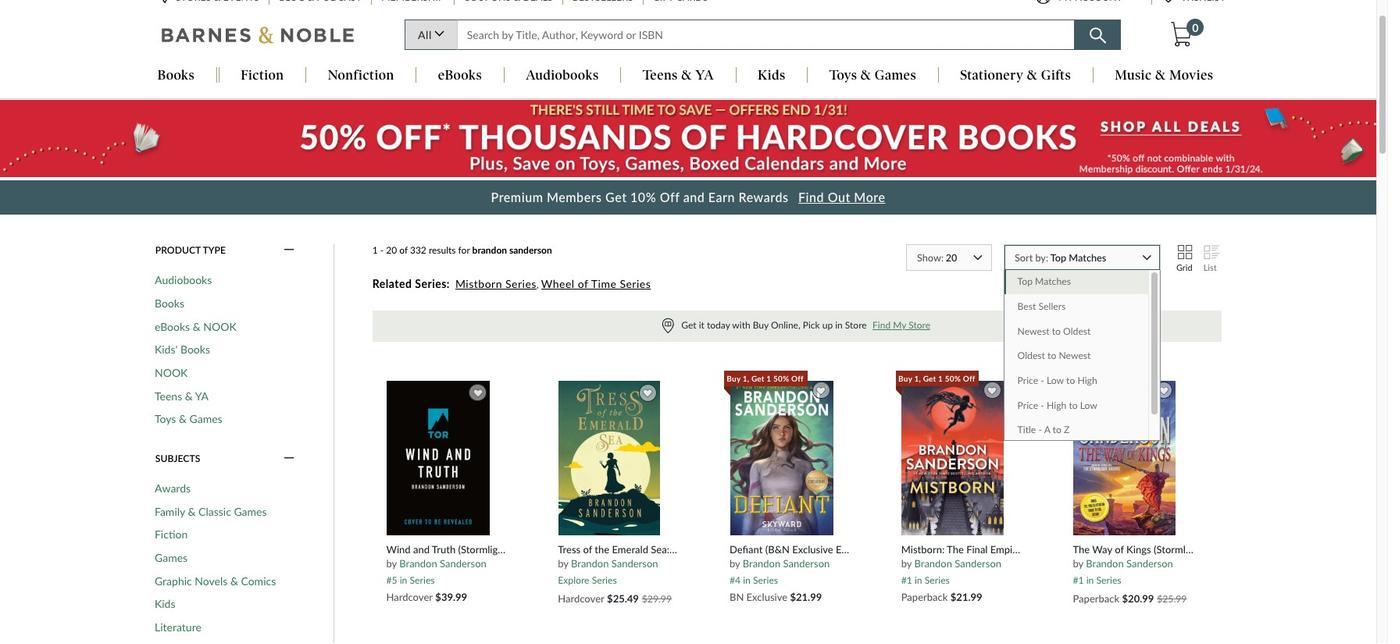 Task type: describe. For each thing, give the bounding box(es) containing it.
#1 in series link for by
[[1073, 571, 1121, 586]]

10%
[[630, 189, 656, 204]]

up
[[822, 320, 833, 331]]

product type button
[[155, 244, 296, 257]]

series inside tress of the emerald sea: a… by brandon sanderson explore series hardcover $25.49 $29.99
[[592, 575, 617, 586]]

title: tress of the emerald sea: a cosmere novel, author: brandon sanderson image
[[558, 380, 660, 537]]

teens for teens & ya button
[[643, 68, 678, 83]]

brandon inside the way of kings (stormlight… by brandon sanderson #1 in series paperback $20.99 $25.99
[[1086, 558, 1124, 571]]

tress
[[558, 543, 581, 556]]

buy for defiant
[[727, 374, 741, 383]]

newest to oldest link
[[1004, 319, 1149, 344]]

0 horizontal spatial newest
[[1017, 325, 1049, 337]]

price for price - high to low
[[1017, 400, 1038, 411]]

0 horizontal spatial low
[[1047, 375, 1064, 387]]

#4 in series link
[[730, 571, 778, 586]]

out
[[828, 189, 850, 204]]

- for low
[[1041, 375, 1044, 387]]

books for books link
[[155, 297, 184, 310]]

title
[[1017, 424, 1036, 436]]

cart image
[[1171, 22, 1192, 47]]

hardcover inside tress of the emerald sea: a… by brandon sanderson explore series hardcover $25.49 $29.99
[[558, 593, 604, 606]]

sellers
[[1038, 301, 1066, 312]]

buy for mistborn:
[[898, 374, 912, 383]]

music & movies
[[1115, 68, 1213, 83]]

to down newest to oldest
[[1048, 350, 1056, 362]]

series inside the way of kings (stormlight… by brandon sanderson #1 in series paperback $20.99 $25.99
[[1096, 575, 1121, 586]]

edition…
[[836, 543, 875, 556]]

#5
[[386, 575, 397, 586]]

graphic novels & comics
[[155, 575, 276, 588]]

search image
[[1089, 28, 1106, 44]]

toys & games for toys & games button
[[829, 68, 916, 83]]

0
[[1192, 21, 1199, 34]]

#5 in series link
[[386, 571, 435, 586]]

minus image
[[284, 244, 294, 257]]

family
[[155, 505, 185, 518]]

$21.99 inside defiant (b&n exclusive edition… by brandon sanderson #4 in series bn exclusive $21.99
[[790, 592, 822, 604]]

time
[[591, 277, 617, 290]]

list link
[[1203, 245, 1217, 273]]

brandon inside tress of the emerald sea: a… by brandon sanderson explore series hardcover $25.49 $29.99
[[571, 558, 609, 571]]

graphic novels & comics link
[[155, 575, 276, 588]]

brandon
[[472, 245, 507, 256]]

mistborn: the final empire… by brandon sanderson #1 in series paperback $21.99
[[901, 543, 1029, 604]]

(stormlight… inside the way of kings (stormlight… by brandon sanderson #1 in series paperback $20.99 $25.99
[[1154, 543, 1210, 556]]

$39.99
[[435, 592, 467, 604]]

#1 inside mistborn: the final empire… by brandon sanderson #1 in series paperback $21.99
[[901, 575, 912, 586]]

$29.99
[[642, 594, 672, 606]]

(b&n
[[765, 543, 790, 556]]

& for toys & games button
[[861, 68, 871, 83]]

grid link
[[1176, 245, 1192, 273]]

series inside defiant (b&n exclusive edition… by brandon sanderson #4 in series bn exclusive $21.99
[[753, 575, 778, 586]]

explore series link
[[558, 571, 617, 586]]

defiant (b&n exclusive edition… link
[[730, 543, 875, 556]]

#1 inside the way of kings (stormlight… by brandon sanderson #1 in series paperback $20.99 $25.99
[[1073, 575, 1084, 586]]

kings
[[1126, 543, 1151, 556]]

novels
[[195, 575, 228, 588]]

top matches
[[1017, 276, 1071, 288]]

in for find
[[835, 320, 843, 331]]

ebooks for ebooks & nook
[[155, 320, 190, 333]]

brandon sanderson link for the
[[571, 558, 658, 571]]

$20.99
[[1122, 593, 1154, 606]]

logo image
[[162, 26, 355, 48]]

$25.99
[[1157, 594, 1187, 606]]

brandon sanderson link for exclusive
[[743, 558, 830, 571]]

0 horizontal spatial 20
[[386, 245, 397, 256]]

sanderson
[[509, 245, 552, 256]]

of left "time"
[[578, 277, 588, 290]]

0 vertical spatial nook
[[203, 320, 236, 333]]

stationery
[[960, 68, 1024, 83]]

main content containing premium members get 10% off and earn rewards
[[0, 100, 1376, 644]]

final
[[966, 543, 988, 556]]

defiant (b&n exclusive edition… by brandon sanderson #4 in series bn exclusive $21.99
[[730, 543, 875, 604]]

1 horizontal spatial newest
[[1059, 350, 1091, 362]]

in for hardcover
[[400, 575, 407, 586]]

brandon for mistborn:
[[914, 558, 952, 571]]

comics
[[241, 575, 276, 588]]

sanderson inside tress of the emerald sea: a… by brandon sanderson explore series hardcover $25.49 $29.99
[[611, 558, 658, 571]]

tress of the emerald sea: a… link
[[558, 543, 686, 556]]

ebooks button
[[416, 68, 504, 85]]

2 store from the left
[[909, 320, 930, 331]]

gifts
[[1041, 68, 1071, 83]]

1 vertical spatial high
[[1047, 400, 1066, 411]]

,
[[537, 279, 539, 290]]

series inside wind and truth (stormlight… by brandon sanderson #5 in series hardcover $39.99
[[410, 575, 435, 586]]

minus image
[[284, 452, 294, 466]]

0 horizontal spatial find
[[798, 189, 824, 204]]

list view active image
[[1203, 245, 1217, 263]]

awards link
[[155, 482, 191, 496]]

& for toys & games link at the left of page
[[179, 413, 187, 426]]

off for the
[[1134, 374, 1147, 383]]

by inside the way of kings (stormlight… by brandon sanderson #1 in series paperback $20.99 $25.99
[[1073, 558, 1083, 571]]

1 vertical spatial find
[[873, 320, 891, 331]]

best sellers link
[[1004, 295, 1149, 319]]

classic
[[198, 505, 231, 518]]

the way of kings (stormlight… by brandon sanderson #1 in series paperback $20.99 $25.99
[[1073, 543, 1210, 606]]

graphic
[[155, 575, 192, 588]]

series:
[[415, 277, 450, 290]]

music & movies button
[[1093, 68, 1235, 85]]

ya for teens & ya link
[[195, 389, 209, 403]]

brandon for wind
[[399, 558, 437, 571]]

product type
[[155, 245, 226, 256]]

ebooks & nook
[[155, 320, 236, 333]]

0 horizontal spatial nook
[[155, 366, 188, 380]]

& for teens & ya button
[[681, 68, 692, 83]]

oldest to newest link
[[1004, 344, 1149, 369]]

awards
[[155, 482, 191, 495]]

$25.49
[[607, 593, 639, 606]]

& for stationery & gifts button
[[1027, 68, 1038, 83]]

price - high to low link
[[1004, 394, 1149, 418]]

find my store link
[[867, 320, 932, 332]]

off for mistborn:
[[963, 374, 975, 383]]

by for mistborn: the final empire…
[[901, 558, 912, 571]]

kids button
[[736, 68, 807, 85]]

0 horizontal spatial exclusive
[[746, 592, 787, 604]]

bn
[[730, 592, 744, 604]]

for
[[458, 245, 470, 256]]

explore
[[558, 575, 589, 586]]

title: defiant (b&n exclusive edition) (skyward series #4), author: brandon sanderson image
[[729, 380, 834, 537]]

wheel
[[541, 277, 575, 290]]

- for high
[[1041, 400, 1044, 411]]

paperback inside mistborn: the final empire… by brandon sanderson #1 in series paperback $21.99
[[901, 592, 948, 604]]

ya for teens & ya button
[[695, 68, 714, 83]]

buy for the
[[1070, 374, 1084, 383]]

brandon sanderson link for of
[[1086, 558, 1173, 571]]

premium members get 10% off and earn rewards find out more
[[491, 189, 885, 204]]

more
[[854, 189, 885, 204]]

teens for teens & ya link
[[155, 389, 182, 403]]

subjects
[[155, 453, 200, 465]]

books for books button
[[157, 68, 195, 83]]

music
[[1115, 68, 1152, 83]]

ebooks for ebooks
[[438, 68, 482, 83]]

title: mistborn: the final empire (mistborn series #1), author: brandon sanderson image
[[901, 380, 1005, 537]]

get for the
[[1095, 374, 1108, 383]]

buy 1, get 1 50% off for the
[[898, 374, 975, 383]]

get left '10%'
[[605, 189, 627, 204]]

mistborn
[[455, 277, 502, 290]]

audiobooks button
[[504, 68, 620, 85]]

title - a to z link
[[1004, 418, 1149, 443]]

bopis small image
[[662, 319, 674, 334]]

toys for toys & games link at the left of page
[[155, 413, 176, 426]]

- for 20
[[380, 245, 384, 256]]

to for low
[[1066, 375, 1075, 387]]

pick
[[803, 320, 820, 331]]

mistborn: the final empire… link
[[901, 543, 1029, 556]]

toys & games link
[[155, 413, 222, 426]]

- for a
[[1038, 424, 1042, 436]]

hardcover inside wind and truth (stormlight… by brandon sanderson #5 in series hardcover $39.99
[[386, 592, 433, 604]]

a…
[[672, 543, 686, 556]]

1 vertical spatial oldest
[[1017, 350, 1045, 362]]

title: wind and truth (stormlight archive series #5), author: brandon sanderson image
[[386, 380, 491, 537]]

empire…
[[990, 543, 1029, 556]]

get for mistborn:
[[923, 374, 936, 383]]

emerald
[[612, 543, 648, 556]]

get inside region
[[681, 320, 696, 331]]

teens & ya link
[[155, 389, 209, 403]]

family & classic games
[[155, 505, 267, 518]]

series down sanderson
[[505, 277, 537, 290]]

kids'
[[155, 343, 178, 356]]



Task type: locate. For each thing, give the bounding box(es) containing it.
1 vertical spatial teens
[[155, 389, 182, 403]]

1 horizontal spatial 20
[[946, 251, 957, 264]]

sanderson down final
[[955, 558, 1001, 571]]

1 by from the left
[[386, 558, 397, 571]]

1 vertical spatial teens & ya
[[155, 389, 209, 403]]

exclusive down #4 in series link
[[746, 592, 787, 604]]

kids link
[[155, 598, 175, 612]]

to down oldest to newest link
[[1066, 375, 1075, 387]]

1 horizontal spatial buy 1, get 1 50% off
[[898, 374, 975, 383]]

5 brandon from the left
[[1086, 558, 1124, 571]]

1 horizontal spatial find
[[873, 320, 891, 331]]

0 vertical spatial ebooks
[[438, 68, 482, 83]]

the inside mistborn: the final empire… by brandon sanderson #1 in series paperback $21.99
[[947, 543, 964, 556]]

0 horizontal spatial toys & games
[[155, 413, 222, 426]]

1 vertical spatial and
[[413, 543, 430, 556]]

paperback down mistborn:
[[901, 592, 948, 604]]

fiction for fiction button
[[241, 68, 284, 83]]

1 1, from the left
[[743, 374, 749, 383]]

0 vertical spatial find
[[798, 189, 824, 204]]

wind
[[386, 543, 411, 556]]

1, for defiant
[[743, 374, 749, 383]]

ebooks down books link
[[155, 320, 190, 333]]

to
[[1052, 325, 1061, 337], [1048, 350, 1056, 362], [1066, 375, 1075, 387], [1069, 400, 1078, 411], [1053, 424, 1061, 436]]

the way of kings (stormlight… link
[[1073, 543, 1210, 556]]

ebooks inside button
[[438, 68, 482, 83]]

matches
[[1035, 276, 1071, 288]]

- left a
[[1038, 424, 1042, 436]]

brandon inside mistborn: the final empire… by brandon sanderson #1 in series paperback $21.99
[[914, 558, 952, 571]]

3 buy 1, get 1 50% off from the left
[[1070, 374, 1147, 383]]

3 1, from the left
[[1086, 374, 1093, 383]]

1 horizontal spatial nook
[[203, 320, 236, 333]]

off
[[660, 189, 680, 204], [791, 374, 804, 383], [963, 374, 975, 383], [1134, 374, 1147, 383]]

0 horizontal spatial ebooks
[[155, 320, 190, 333]]

by inside tress of the emerald sea: a… by brandon sanderson explore series hardcover $25.49 $29.99
[[558, 558, 568, 571]]

1 horizontal spatial hardcover
[[558, 593, 604, 606]]

0 horizontal spatial hardcover
[[386, 592, 433, 604]]

of right way
[[1115, 543, 1124, 556]]

sanderson for mistborn: the final empire…
[[955, 558, 1001, 571]]

1 horizontal spatial ebooks
[[438, 68, 482, 83]]

0 vertical spatial toys & games
[[829, 68, 916, 83]]

& for family & classic games link
[[188, 505, 196, 518]]

list
[[1203, 263, 1217, 273]]

brandon sanderson link down (b&n
[[743, 558, 830, 571]]

1 vertical spatial ebooks
[[155, 320, 190, 333]]

oldest down best sellers "link" on the top right
[[1063, 325, 1091, 337]]

store right my
[[909, 320, 930, 331]]

kids down graphic
[[155, 598, 175, 611]]

0 horizontal spatial toys
[[155, 413, 176, 426]]

in down way
[[1086, 575, 1094, 586]]

kids inside button
[[758, 68, 786, 83]]

related
[[372, 277, 412, 290]]

store right "up"
[[845, 320, 867, 331]]

fiction for fiction link
[[155, 528, 188, 542]]

type
[[203, 245, 226, 256]]

list box containing top matches
[[1004, 270, 1161, 443]]

5 by from the left
[[1073, 558, 1083, 571]]

by inside wind and truth (stormlight… by brandon sanderson #5 in series hardcover $39.99
[[386, 558, 397, 571]]

by inside mistborn: the final empire… by brandon sanderson #1 in series paperback $21.99
[[901, 558, 912, 571]]

games inside button
[[875, 68, 916, 83]]

fiction down logo
[[241, 68, 284, 83]]

nook down kids' at the bottom left
[[155, 366, 188, 380]]

1 $21.99 from the left
[[790, 592, 822, 604]]

2 #1 from the left
[[1073, 575, 1084, 586]]

sanderson for wind and truth (stormlight…
[[440, 558, 486, 571]]

#1 in series link down mistborn:
[[901, 571, 950, 586]]

to for a
[[1053, 424, 1061, 436]]

1
[[372, 245, 378, 256], [766, 374, 771, 383], [938, 374, 943, 383], [1110, 374, 1114, 383]]

by for wind and truth (stormlight…
[[386, 558, 397, 571]]

0 vertical spatial toys
[[829, 68, 857, 83]]

nook
[[203, 320, 236, 333], [155, 366, 188, 380]]

4 brandon from the left
[[914, 558, 952, 571]]

to for high
[[1069, 400, 1078, 411]]

0 horizontal spatial 50%
[[773, 374, 789, 383]]

to up oldest to newest
[[1052, 325, 1061, 337]]

region containing get it today with buy online, pick up in store
[[372, 311, 1222, 342]]

1 horizontal spatial exclusive
[[792, 543, 833, 556]]

2 horizontal spatial 50%
[[1117, 374, 1132, 383]]

high down price - low to high
[[1047, 400, 1066, 411]]

low down price - low to high link
[[1080, 400, 1097, 411]]

20 link
[[906, 245, 992, 275]]

grid view active image
[[1176, 245, 1190, 263]]

None field
[[457, 20, 1075, 50]]

in for paperback
[[915, 575, 922, 586]]

toys inside toys & games link
[[155, 413, 176, 426]]

teens inside button
[[643, 68, 678, 83]]

(stormlight… right truth
[[458, 543, 515, 556]]

buy 1, get 1 50% off down oldest to newest link
[[1070, 374, 1147, 383]]

top
[[1017, 276, 1033, 288]]

of left 332
[[399, 245, 408, 256]]

exclusive
[[792, 543, 833, 556], [746, 592, 787, 604]]

the inside the way of kings (stormlight… by brandon sanderson #1 in series paperback $20.99 $25.99
[[1073, 543, 1090, 556]]

1 horizontal spatial and
[[683, 189, 705, 204]]

brandon sanderson link for final
[[914, 558, 1001, 571]]

2 horizontal spatial 1,
[[1086, 374, 1093, 383]]

to left the z
[[1053, 424, 1061, 436]]

3 sanderson from the left
[[783, 558, 830, 571]]

audiobooks
[[526, 68, 599, 83], [155, 274, 212, 287]]

region
[[372, 311, 1222, 342]]

1 price from the top
[[1017, 375, 1038, 387]]

toys right kids button at the right of the page
[[829, 68, 857, 83]]

get left it
[[681, 320, 696, 331]]

by for defiant (b&n exclusive edition…
[[730, 558, 740, 571]]

1 vertical spatial audiobooks
[[155, 274, 212, 287]]

books
[[157, 68, 195, 83], [155, 297, 184, 310], [180, 343, 210, 356]]

teens down 'nook' link
[[155, 389, 182, 403]]

1 horizontal spatial the
[[1073, 543, 1090, 556]]

ebooks down "all" "link"
[[438, 68, 482, 83]]

teens up 50% off thousans of hardcover books, plus, save on toys, games, boxed calendars and more image
[[643, 68, 678, 83]]

1 horizontal spatial fiction
[[241, 68, 284, 83]]

2 vertical spatial books
[[180, 343, 210, 356]]

0 vertical spatial price
[[1017, 375, 1038, 387]]

list box
[[1004, 270, 1161, 443]]

& inside button
[[1155, 68, 1166, 83]]

0 vertical spatial books
[[157, 68, 195, 83]]

1 for the
[[1110, 374, 1114, 383]]

teens & ya for teens & ya button
[[643, 68, 714, 83]]

- down oldest to newest
[[1041, 375, 1044, 387]]

toys & games
[[829, 68, 916, 83], [155, 413, 222, 426]]

literature link
[[155, 621, 201, 635]]

3 brandon from the left
[[743, 558, 781, 571]]

0 horizontal spatial kids
[[155, 598, 175, 611]]

fiction link
[[155, 528, 188, 542]]

by up the #5
[[386, 558, 397, 571]]

1 vertical spatial exclusive
[[746, 592, 787, 604]]

#1 in series link
[[901, 571, 950, 586], [1073, 571, 1121, 586]]

earn
[[708, 189, 735, 204]]

0 vertical spatial high
[[1077, 375, 1097, 387]]

1 horizontal spatial paperback
[[1073, 593, 1119, 606]]

series up the $25.49
[[592, 575, 617, 586]]

of left the on the bottom of the page
[[583, 543, 592, 556]]

nonfiction
[[328, 68, 394, 83]]

1, down with
[[743, 374, 749, 383]]

brandon down mistborn:
[[914, 558, 952, 571]]

family & classic games link
[[155, 505, 267, 519]]

5 sanderson from the left
[[1126, 558, 1173, 571]]

20
[[386, 245, 397, 256], [946, 251, 957, 264]]

in right the #5
[[400, 575, 407, 586]]

2 the from the left
[[1073, 543, 1090, 556]]

brandon up #4 in series link
[[743, 558, 781, 571]]

toys for toys & games button
[[829, 68, 857, 83]]

& for teens & ya link
[[185, 389, 193, 403]]

sanderson down the way of kings (stormlight… link
[[1126, 558, 1173, 571]]

0 vertical spatial audiobooks
[[526, 68, 599, 83]]

1 vertical spatial nook
[[155, 366, 188, 380]]

1 the from the left
[[947, 543, 964, 556]]

$21.99 inside mistborn: the final empire… by brandon sanderson #1 in series paperback $21.99
[[950, 592, 982, 604]]

by down the way of kings (stormlight… link
[[1073, 558, 1083, 571]]

1 vertical spatial price
[[1017, 400, 1038, 411]]

brandon sanderson link down truth
[[399, 558, 486, 571]]

old price was $25.99 element
[[1157, 594, 1187, 606]]

1 vertical spatial kids
[[155, 598, 175, 611]]

audiobooks link
[[155, 274, 212, 287]]

0 vertical spatial teens & ya
[[643, 68, 714, 83]]

sanderson down emerald
[[611, 558, 658, 571]]

buy 1, get 1 50% off for way
[[1070, 374, 1147, 383]]

buy down find my store link
[[898, 374, 912, 383]]

find left out
[[798, 189, 824, 204]]

1 horizontal spatial kids
[[758, 68, 786, 83]]

1 vertical spatial newest
[[1059, 350, 1091, 362]]

get down oldest to newest link
[[1095, 374, 1108, 383]]

by up #4
[[730, 558, 740, 571]]

toys & games inside button
[[829, 68, 916, 83]]

old price was $29.99 element
[[642, 594, 672, 606]]

oldest down newest to oldest
[[1017, 350, 1045, 362]]

by inside defiant (b&n exclusive edition… by brandon sanderson #4 in series bn exclusive $21.99
[[730, 558, 740, 571]]

buy 1, get 1 50% off for (b&n
[[727, 374, 804, 383]]

5 brandon sanderson link from the left
[[1086, 558, 1173, 571]]

2 $21.99 from the left
[[950, 592, 982, 604]]

1 horizontal spatial teens
[[643, 68, 678, 83]]

sanderson down wind and truth (stormlight… link
[[440, 558, 486, 571]]

by
[[386, 558, 397, 571], [558, 558, 568, 571], [730, 558, 740, 571], [901, 558, 912, 571], [1073, 558, 1083, 571]]

0 vertical spatial newest
[[1017, 325, 1049, 337]]

off for defiant
[[791, 374, 804, 383]]

series down way
[[1096, 575, 1121, 586]]

nook link
[[155, 366, 188, 380]]

kids' books
[[155, 343, 210, 356]]

in inside wind and truth (stormlight… by brandon sanderson #5 in series hardcover $39.99
[[400, 575, 407, 586]]

sanderson inside wind and truth (stormlight… by brandon sanderson #5 in series hardcover $39.99
[[440, 558, 486, 571]]

0 horizontal spatial oldest
[[1017, 350, 1045, 362]]

teens & ya up toys & games link at the left of page
[[155, 389, 209, 403]]

-
[[380, 245, 384, 256], [1041, 375, 1044, 387], [1041, 400, 1044, 411], [1038, 424, 1042, 436]]

#1 down mistborn:
[[901, 575, 912, 586]]

0 vertical spatial teens
[[643, 68, 678, 83]]

1 #1 in series link from the left
[[901, 571, 950, 586]]

find left my
[[873, 320, 891, 331]]

0 horizontal spatial and
[[413, 543, 430, 556]]

get for defiant
[[751, 374, 764, 383]]

1 horizontal spatial teens & ya
[[643, 68, 714, 83]]

1 horizontal spatial toys & games
[[829, 68, 916, 83]]

brandon
[[399, 558, 437, 571], [571, 558, 609, 571], [743, 558, 781, 571], [914, 558, 952, 571], [1086, 558, 1124, 571]]

price down oldest to newest
[[1017, 375, 1038, 387]]

fiction button
[[219, 68, 305, 85]]

premium
[[491, 189, 543, 204]]

0 vertical spatial and
[[683, 189, 705, 204]]

1 vertical spatial books
[[155, 297, 184, 310]]

1 horizontal spatial #1
[[1073, 575, 1084, 586]]

0 vertical spatial exclusive
[[792, 543, 833, 556]]

toys & games button
[[808, 68, 938, 85]]

fiction
[[241, 68, 284, 83], [155, 528, 188, 542]]

1 vertical spatial ya
[[195, 389, 209, 403]]

toys inside toys & games button
[[829, 68, 857, 83]]

newest down newest to oldest link
[[1059, 350, 1091, 362]]

in right "up"
[[835, 320, 843, 331]]

1 sanderson from the left
[[440, 558, 486, 571]]

1, down oldest to newest link
[[1086, 374, 1093, 383]]

mistborn series link
[[455, 277, 537, 290]]

hardcover down #5 in series link
[[386, 592, 433, 604]]

1 50% from the left
[[773, 374, 789, 383]]

all
[[418, 28, 432, 42]]

0 vertical spatial oldest
[[1063, 325, 1091, 337]]

low down oldest to newest
[[1047, 375, 1064, 387]]

& inside button
[[681, 68, 692, 83]]

1,
[[743, 374, 749, 383], [914, 374, 921, 383], [1086, 374, 1093, 383]]

newest to oldest
[[1017, 325, 1091, 337]]

2 #1 in series link from the left
[[1073, 571, 1121, 586]]

0 horizontal spatial teens
[[155, 389, 182, 403]]

1 horizontal spatial 50%
[[945, 374, 961, 383]]

price - high to low
[[1017, 400, 1097, 411]]

fiction inside button
[[241, 68, 284, 83]]

in inside mistborn: the final empire… by brandon sanderson #1 in series paperback $21.99
[[915, 575, 922, 586]]

0 horizontal spatial fiction
[[155, 528, 188, 542]]

mistborn:
[[901, 543, 945, 556]]

and left earn
[[683, 189, 705, 204]]

0 horizontal spatial high
[[1047, 400, 1066, 411]]

oldest to newest
[[1017, 350, 1091, 362]]

& for ebooks & nook link
[[193, 320, 201, 333]]

2 by from the left
[[558, 558, 568, 571]]

$21.99 down mistborn: the final empire… link
[[950, 592, 982, 604]]

1 horizontal spatial store
[[909, 320, 930, 331]]

3 brandon sanderson link from the left
[[743, 558, 830, 571]]

0 horizontal spatial $21.99
[[790, 592, 822, 604]]

0 horizontal spatial teens & ya
[[155, 389, 209, 403]]

1 horizontal spatial 1,
[[914, 374, 921, 383]]

books inside books button
[[157, 68, 195, 83]]

buy down oldest to newest link
[[1070, 374, 1084, 383]]

0 horizontal spatial (stormlight…
[[458, 543, 515, 556]]

#4
[[730, 575, 741, 586]]

50% for (b&n
[[773, 374, 789, 383]]

ebooks inside main content
[[155, 320, 190, 333]]

2 1, from the left
[[914, 374, 921, 383]]

books inside kids' books link
[[180, 343, 210, 356]]

50% for way
[[1117, 374, 1132, 383]]

series right the #5
[[410, 575, 435, 586]]

2 brandon from the left
[[571, 558, 609, 571]]

kids down search by title, author, keyword or isbn text field
[[758, 68, 786, 83]]

sanderson inside defiant (b&n exclusive edition… by brandon sanderson #4 in series bn exclusive $21.99
[[783, 558, 830, 571]]

title: the way of kings (stormlight archive series #1), author: brandon sanderson image
[[1072, 380, 1176, 537]]

brandon sanderson link down mistborn: the final empire… link
[[914, 558, 1001, 571]]

a
[[1044, 424, 1050, 436]]

to down price - low to high link
[[1069, 400, 1078, 411]]

best
[[1017, 301, 1036, 312]]

subjects button
[[155, 452, 296, 466]]

ya inside button
[[695, 68, 714, 83]]

high down oldest to newest link
[[1077, 375, 1097, 387]]

kids inside main content
[[155, 598, 175, 611]]

teens & ya for teens & ya link
[[155, 389, 209, 403]]

teens & ya button
[[621, 68, 735, 85]]

toys & games for toys & games link at the left of page
[[155, 413, 222, 426]]

paperback
[[901, 592, 948, 604], [1073, 593, 1119, 606]]

high
[[1077, 375, 1097, 387], [1047, 400, 1066, 411]]

price for price - low to high
[[1017, 375, 1038, 387]]

1 horizontal spatial oldest
[[1063, 325, 1091, 337]]

series right "time"
[[620, 277, 651, 290]]

by down mistborn:
[[901, 558, 912, 571]]

related series: mistborn series , wheel of time series
[[372, 277, 651, 290]]

brandon sanderson link for truth
[[399, 558, 486, 571]]

ya up 50% off thousans of hardcover books, plus, save on toys, games, boxed calendars and more image
[[695, 68, 714, 83]]

1 vertical spatial low
[[1080, 400, 1097, 411]]

top matches link
[[1004, 270, 1149, 295]]

2 (stormlight… from the left
[[1154, 543, 1210, 556]]

sanderson for defiant (b&n exclusive edition…
[[783, 558, 830, 571]]

audiobooks for audiobooks button
[[526, 68, 599, 83]]

audiobooks inside button
[[526, 68, 599, 83]]

games
[[875, 68, 916, 83], [189, 413, 222, 426], [234, 505, 267, 518], [155, 552, 188, 565]]

ya
[[695, 68, 714, 83], [195, 389, 209, 403]]

- up related
[[380, 245, 384, 256]]

#1 in series link down way
[[1073, 571, 1121, 586]]

0 horizontal spatial store
[[845, 320, 867, 331]]

0 horizontal spatial paperback
[[901, 592, 948, 604]]

1 store from the left
[[845, 320, 867, 331]]

brandon sanderson link down kings
[[1086, 558, 1173, 571]]

brandon inside defiant (b&n exclusive edition… by brandon sanderson #4 in series bn exclusive $21.99
[[743, 558, 781, 571]]

3 by from the left
[[730, 558, 740, 571]]

1, for the
[[1086, 374, 1093, 383]]

series down mistborn:
[[925, 575, 950, 586]]

0 horizontal spatial the
[[947, 543, 964, 556]]

series inside mistborn: the final empire… by brandon sanderson #1 in series paperback $21.99
[[925, 575, 950, 586]]

2 50% from the left
[[945, 374, 961, 383]]

4 brandon sanderson link from the left
[[914, 558, 1001, 571]]

results
[[429, 245, 456, 256]]

#1 in series link for brandon
[[901, 571, 950, 586]]

1 buy 1, get 1 50% off from the left
[[727, 374, 804, 383]]

oldest
[[1063, 325, 1091, 337], [1017, 350, 1045, 362]]

in for bn
[[743, 575, 751, 586]]

0 horizontal spatial audiobooks
[[155, 274, 212, 287]]

2 price from the top
[[1017, 400, 1038, 411]]

3 50% from the left
[[1117, 374, 1132, 383]]

4 sanderson from the left
[[955, 558, 1001, 571]]

332
[[410, 245, 426, 256]]

Search by Title, Author, Keyword or ISBN text field
[[457, 20, 1075, 50]]

ya up toys & games link at the left of page
[[195, 389, 209, 403]]

4 by from the left
[[901, 558, 912, 571]]

paperback left $20.99
[[1073, 593, 1119, 606]]

brandon up explore series link
[[571, 558, 609, 571]]

newest down best
[[1017, 325, 1049, 337]]

audiobooks for audiobooks link
[[155, 274, 212, 287]]

20 inside '20' link
[[946, 251, 957, 264]]

1 vertical spatial fiction
[[155, 528, 188, 542]]

in down mistborn:
[[915, 575, 922, 586]]

teens & ya inside button
[[643, 68, 714, 83]]

buy down with
[[727, 374, 741, 383]]

1 for defiant
[[766, 374, 771, 383]]

50% for the
[[945, 374, 961, 383]]

0 horizontal spatial ya
[[195, 389, 209, 403]]

of inside tress of the emerald sea: a… by brandon sanderson explore series hardcover $25.49 $29.99
[[583, 543, 592, 556]]

and left truth
[[413, 543, 430, 556]]

#1
[[901, 575, 912, 586], [1073, 575, 1084, 586]]

and
[[683, 189, 705, 204], [413, 543, 430, 556]]

wind and truth (stormlight… link
[[386, 543, 515, 556]]

2 sanderson from the left
[[611, 558, 658, 571]]

1 horizontal spatial low
[[1080, 400, 1097, 411]]

get down get it today with buy online, pick up in store find my store
[[751, 374, 764, 383]]

1 horizontal spatial (stormlight…
[[1154, 543, 1210, 556]]

1 brandon from the left
[[399, 558, 437, 571]]

series right #4
[[753, 575, 778, 586]]

0 vertical spatial low
[[1047, 375, 1064, 387]]

kids for kids link
[[155, 598, 175, 611]]

1 horizontal spatial audiobooks
[[526, 68, 599, 83]]

1 vertical spatial toys
[[155, 413, 176, 426]]

sanderson down defiant (b&n exclusive edition… link
[[783, 558, 830, 571]]

#1 down the way of kings (stormlight… link
[[1073, 575, 1084, 586]]

2 horizontal spatial buy 1, get 1 50% off
[[1070, 374, 1147, 383]]

defiant
[[730, 543, 763, 556]]

brandon up #5 in series link
[[399, 558, 437, 571]]

1 for mistborn:
[[938, 374, 943, 383]]

main content
[[0, 100, 1376, 644]]

books button
[[136, 68, 216, 85]]

1 vertical spatial toys & games
[[155, 413, 222, 426]]

0 horizontal spatial #1 in series link
[[901, 571, 950, 586]]

(stormlight… right kings
[[1154, 543, 1210, 556]]

literature
[[155, 621, 201, 634]]

0 horizontal spatial #1
[[901, 575, 912, 586]]

0 vertical spatial ya
[[695, 68, 714, 83]]

0 horizontal spatial buy 1, get 1 50% off
[[727, 374, 804, 383]]

rewards
[[739, 189, 789, 204]]

sanderson inside the way of kings (stormlight… by brandon sanderson #1 in series paperback $20.99 $25.99
[[1126, 558, 1173, 571]]

buy right with
[[753, 320, 769, 331]]

sanderson inside mistborn: the final empire… by brandon sanderson #1 in series paperback $21.99
[[955, 558, 1001, 571]]

2 brandon sanderson link from the left
[[571, 558, 658, 571]]

exclusive right (b&n
[[792, 543, 833, 556]]

kids
[[758, 68, 786, 83], [155, 598, 175, 611]]

the left final
[[947, 543, 964, 556]]

my
[[893, 320, 906, 331]]

brandon for defiant
[[743, 558, 781, 571]]

0 horizontal spatial 1,
[[743, 374, 749, 383]]

$21.99 down defiant (b&n exclusive edition… link
[[790, 592, 822, 604]]

1, for mistborn:
[[914, 374, 921, 383]]

1 horizontal spatial ya
[[695, 68, 714, 83]]

in inside defiant (b&n exclusive edition… by brandon sanderson #4 in series bn exclusive $21.99
[[743, 575, 751, 586]]

teens & ya up 50% off thousans of hardcover books, plus, save on toys, games, boxed calendars and more image
[[643, 68, 714, 83]]

1 #1 from the left
[[901, 575, 912, 586]]

0 vertical spatial fiction
[[241, 68, 284, 83]]

kids for kids button at the right of the page
[[758, 68, 786, 83]]

& for music & movies button
[[1155, 68, 1166, 83]]

1 (stormlight… from the left
[[458, 543, 515, 556]]

brandon inside wind and truth (stormlight… by brandon sanderson #5 in series hardcover $39.99
[[399, 558, 437, 571]]

the left way
[[1073, 543, 1090, 556]]

in inside the way of kings (stormlight… by brandon sanderson #1 in series paperback $20.99 $25.99
[[1086, 575, 1094, 586]]

50% off thousans of hardcover books, plus, save on toys, games, boxed calendars and more image
[[0, 100, 1376, 177]]

2 buy 1, get 1 50% off from the left
[[898, 374, 975, 383]]

buy 1, get 1 50% off down find my store link
[[898, 374, 975, 383]]

best sellers
[[1017, 301, 1066, 312]]

by down the tress
[[558, 558, 568, 571]]

(stormlight… inside wind and truth (stormlight… by brandon sanderson #5 in series hardcover $39.99
[[458, 543, 515, 556]]

of inside the way of kings (stormlight… by brandon sanderson #1 in series paperback $20.99 $25.99
[[1115, 543, 1124, 556]]

1 horizontal spatial $21.99
[[950, 592, 982, 604]]

1 horizontal spatial #1 in series link
[[1073, 571, 1121, 586]]

in
[[835, 320, 843, 331], [400, 575, 407, 586], [743, 575, 751, 586], [915, 575, 922, 586], [1086, 575, 1094, 586]]

fiction down family
[[155, 528, 188, 542]]

title - a to z
[[1017, 424, 1070, 436]]

z
[[1064, 424, 1070, 436]]

and inside wind and truth (stormlight… by brandon sanderson #5 in series hardcover $39.99
[[413, 543, 430, 556]]

1 horizontal spatial high
[[1077, 375, 1097, 387]]

hardcover down explore on the bottom left of page
[[558, 593, 604, 606]]

the
[[595, 543, 609, 556]]

50%
[[773, 374, 789, 383], [945, 374, 961, 383], [1117, 374, 1132, 383]]

1, down find my store link
[[914, 374, 921, 383]]

teens inside main content
[[155, 389, 182, 403]]

price - low to high
[[1017, 375, 1097, 387]]

movies
[[1169, 68, 1213, 83]]

in inside region
[[835, 320, 843, 331]]

1 brandon sanderson link from the left
[[399, 558, 486, 571]]

grid
[[1176, 263, 1192, 273]]

brandon down way
[[1086, 558, 1124, 571]]

user image
[[1036, 0, 1051, 5]]

price up title
[[1017, 400, 1038, 411]]

paperback inside the way of kings (stormlight… by brandon sanderson #1 in series paperback $20.99 $25.99
[[1073, 593, 1119, 606]]

1 horizontal spatial toys
[[829, 68, 857, 83]]

0 vertical spatial kids
[[758, 68, 786, 83]]

ebooks & nook link
[[155, 320, 236, 334]]



Task type: vqa. For each thing, say whether or not it's contained in the screenshot.
Angie Thomas link
no



